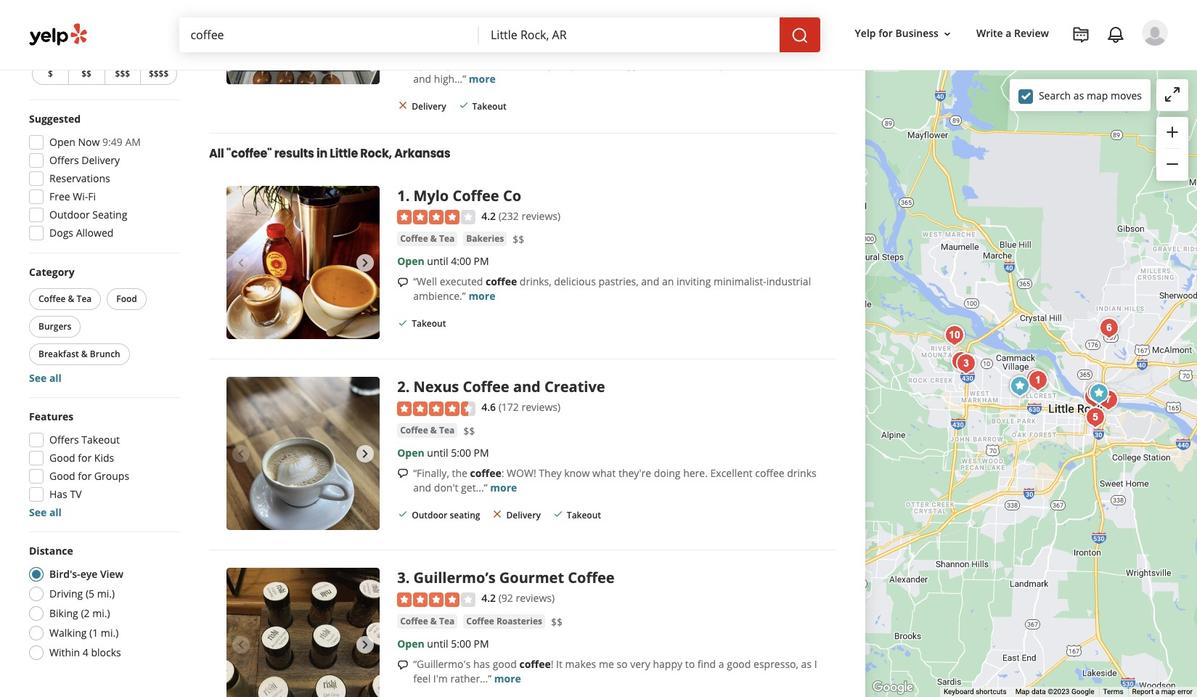 Task type: vqa. For each thing, say whether or not it's contained in the screenshot.
Email / Notifications
no



Task type: describe. For each thing, give the bounding box(es) containing it.
notifications image
[[1107, 26, 1125, 44]]

2 . nexus coffee and creative
[[397, 377, 605, 397]]

open for 1
[[397, 254, 425, 268]]

has
[[473, 657, 490, 671]]

more for mylo
[[469, 289, 496, 303]]

open for 2
[[397, 446, 425, 459]]

driving
[[49, 587, 83, 601]]

more link down 'options'
[[469, 72, 496, 85]]

next image for coffee
[[357, 445, 374, 462]]

breakfast & brunch button
[[29, 343, 130, 365]]

terms link
[[1103, 688, 1124, 696]]

google image
[[869, 678, 917, 697]]

based
[[674, 57, 702, 71]]

i
[[815, 657, 817, 671]]

4.2 for coffee
[[482, 209, 496, 223]]

in
[[317, 145, 328, 162]]

4.6 (172 reviews)
[[482, 400, 561, 414]]

4.2 for gourmet
[[482, 591, 496, 605]]

terms
[[1103, 688, 1124, 696]]

$$ for 1 . mylo coffee co
[[513, 233, 524, 246]]

nexus
[[414, 377, 459, 397]]

pettaway coffee image
[[1081, 403, 1110, 432]]

more link for mylo
[[469, 289, 496, 303]]

1 vertical spatial outdoor seating
[[412, 509, 480, 521]]

slideshow element for 2
[[227, 377, 380, 530]]

:
[[502, 466, 504, 480]]

0 horizontal spatial 16 close v2 image
[[397, 100, 409, 111]]

$$ inside $$ button
[[82, 68, 91, 80]]

open inside group
[[49, 135, 75, 149]]

1 horizontal spatial 16 close v2 image
[[492, 509, 504, 520]]

guillermo's
[[414, 568, 496, 588]]

food
[[116, 293, 137, 305]]

excellent
[[711, 466, 753, 480]]

the inside "a chocolate wonderland with smiling faces and happy greetings at the door. options upon options and staff is very helpful with suggestions based on personal favorites and high…"
[[732, 43, 747, 56]]

so
[[617, 657, 628, 671]]

reviews) for and
[[522, 400, 561, 414]]

$$$$
[[149, 68, 169, 80]]

locally owned & operated
[[412, 20, 535, 34]]

outdoor seating
[[49, 208, 127, 221]]

makes
[[565, 657, 596, 671]]

& right owned
[[482, 20, 489, 34]]

"well executed coffee
[[413, 275, 517, 289]]

yelp for business button
[[849, 21, 959, 47]]

delivery for the leftmost 16 close v2 image
[[412, 100, 446, 112]]

1 horizontal spatial with
[[592, 57, 612, 71]]

& up "guillermo's
[[430, 615, 437, 627]]

group containing features
[[25, 410, 180, 520]]

coffee left co at the left top
[[453, 186, 499, 206]]

write
[[977, 26, 1003, 40]]

coffee left drinks,
[[486, 275, 517, 289]]

until for nexus
[[427, 446, 448, 459]]

see for features
[[29, 505, 47, 519]]

coffee & tea for 2nd coffee & tea link from the bottom
[[400, 424, 455, 436]]

and down upon
[[413, 72, 431, 85]]

and up '4.6 (172 reviews)'
[[513, 377, 541, 397]]

2
[[397, 377, 406, 397]]

open until 5:00 pm for guillermo's
[[397, 637, 489, 651]]

to
[[685, 657, 695, 671]]

next image for outdoor seating
[[357, 0, 374, 17]]

dogs allowed
[[49, 226, 114, 240]]

see all for features
[[29, 505, 62, 519]]

open for 3
[[397, 637, 425, 651]]

for for groups
[[78, 469, 92, 483]]

previous image for outdoor seating
[[232, 0, 250, 17]]

see all for category
[[29, 371, 62, 385]]

fidel & co image
[[1094, 385, 1123, 414]]

inviting
[[677, 275, 711, 289]]

open until 4:00 pm
[[397, 254, 489, 268]]

coffee & tea for guillermo's's coffee & tea link
[[400, 615, 455, 627]]

delivery for rightmost 16 close v2 image
[[506, 509, 541, 521]]

kids
[[94, 451, 114, 465]]

open now 9:49 am
[[49, 135, 141, 149]]

coffee & tea button up the burgers
[[29, 288, 101, 310]]

1
[[397, 186, 406, 206]]

high…"
[[434, 72, 466, 85]]

(92
[[499, 591, 513, 605]]

operated
[[492, 20, 535, 34]]

and up suggestions
[[621, 43, 639, 56]]

walking (1 mi.)
[[49, 626, 119, 640]]

map for moves
[[1087, 88, 1108, 102]]

5:00 for nexus
[[451, 446, 471, 459]]

options
[[778, 43, 816, 56]]

filters
[[29, 31, 65, 47]]

coffee & tea link for mylo
[[397, 232, 458, 246]]

kilwins little rock image
[[1085, 379, 1114, 408]]

google
[[1072, 688, 1095, 696]]

yelp
[[855, 26, 876, 40]]

"guillermo's
[[413, 657, 471, 671]]

report
[[1132, 688, 1154, 696]]

good inside ! it makes me so very happy to find a good espresso, as i feel i'm rather..."
[[727, 657, 751, 671]]

& down the 4.6 star rating image
[[430, 424, 437, 436]]

zoom in image
[[1164, 123, 1181, 141]]

$$ for 3 . guillermo's gourmet coffee
[[551, 615, 563, 629]]

group containing category
[[26, 265, 180, 386]]

coffee up get..."
[[470, 466, 502, 480]]

greetings
[[673, 43, 717, 56]]

more down 'options'
[[469, 72, 496, 85]]

coffee inside button
[[466, 615, 494, 627]]

know
[[564, 466, 590, 480]]

16 speech v2 image
[[397, 659, 409, 671]]

rather..."
[[451, 672, 492, 685]]

$$$
[[115, 68, 130, 80]]

coffee & tea button for 2nd coffee & tea link from the bottom
[[397, 423, 458, 438]]

burgers
[[38, 320, 71, 333]]

report a map error
[[1132, 688, 1193, 696]]

business
[[896, 26, 939, 40]]

walking
[[49, 626, 87, 640]]

it
[[556, 657, 563, 671]]

coffee roasteries link
[[463, 614, 545, 629]]

a for write
[[1006, 26, 1012, 40]]

pm for nexus
[[474, 446, 489, 459]]

offers delivery
[[49, 153, 120, 167]]

16 chevron down v2 image
[[942, 28, 953, 40]]

tea inside group
[[77, 293, 92, 305]]

minimalist-
[[714, 275, 767, 289]]

good for good for kids
[[49, 451, 75, 465]]

"finally, the coffee
[[413, 466, 502, 480]]

and inside : wow! they know what they're doing here. excellent coffee drinks and don't get..."
[[413, 480, 431, 494]]

coffee left it
[[520, 657, 551, 671]]

for for business
[[879, 26, 893, 40]]

brunch
[[90, 348, 120, 360]]

more for guillermo's
[[494, 672, 521, 685]]

16 checkmark v2 image up the 3
[[397, 509, 409, 520]]

more link for nexus
[[490, 480, 517, 494]]

2 coffee & tea link from the top
[[397, 423, 458, 438]]

. for 1
[[406, 186, 410, 206]]

until for guillermo's
[[427, 637, 448, 651]]

4.2 (92 reviews)
[[482, 591, 555, 605]]

"well
[[413, 275, 437, 289]]

a for report
[[1156, 688, 1160, 696]]

1 horizontal spatial outdoor seating
[[567, 20, 645, 34]]

data
[[1032, 688, 1046, 696]]

allowed
[[76, 226, 114, 240]]

biking
[[49, 606, 78, 620]]

river city coffee image
[[1021, 364, 1050, 393]]

ambience."
[[413, 289, 466, 303]]

tea for guillermo's's coffee & tea link
[[439, 615, 455, 627]]

(1
[[89, 626, 98, 640]]

biking (2 mi.)
[[49, 606, 110, 620]]

takeout for 16 checkmark v2 image associated with delivery
[[567, 509, 601, 521]]

bird's-eye view
[[49, 567, 123, 581]]

within
[[49, 646, 80, 659]]

1 16 speech v2 image from the top
[[397, 45, 409, 56]]

16 checkmark v2 image
[[458, 100, 469, 111]]

0 vertical spatial outdoor
[[567, 20, 608, 34]]

kendall p. image
[[1142, 20, 1168, 46]]

smiling
[[557, 43, 591, 56]]

keyboard
[[944, 688, 974, 696]]

next image for 3 . guillermo's gourmet coffee
[[357, 636, 374, 654]]

reviews) for coffee
[[516, 591, 555, 605]]

starbucks image
[[1005, 371, 1034, 400]]

coffee & tea for coffee & tea link corresponding to mylo
[[400, 233, 455, 245]]

results
[[274, 145, 314, 162]]

16 checkmark v2 image for "well executed
[[397, 318, 409, 329]]

0 horizontal spatial with
[[534, 43, 554, 56]]

4.2 star rating image for guillermo's
[[397, 592, 476, 607]]

options
[[441, 57, 477, 71]]

1 horizontal spatial as
[[1074, 88, 1084, 102]]

coffee roasteries button
[[463, 614, 545, 629]]

coffee up 'open until 4:00 pm'
[[400, 233, 428, 245]]

$$$$ button
[[140, 62, 177, 85]]

coffee & tea button for coffee & tea link corresponding to mylo
[[397, 232, 458, 246]]

little
[[330, 145, 358, 162]]

very inside "a chocolate wonderland with smiling faces and happy greetings at the door. options upon options and staff is very helpful with suggestions based on personal favorites and high…"
[[534, 57, 554, 71]]

offers takeout
[[49, 433, 120, 447]]

and inside drinks, delicious pastries, and an inviting minimalist-industrial ambience."
[[641, 275, 660, 289]]

all
[[209, 145, 224, 162]]

nexus coffee and creative image
[[1082, 378, 1111, 407]]

tea for coffee & tea link corresponding to mylo
[[439, 233, 455, 245]]

"finally,
[[413, 466, 449, 480]]

reviews) for co
[[522, 209, 561, 223]]

zoom out image
[[1164, 156, 1181, 173]]

coffee & tea inside group
[[38, 293, 92, 305]]

$ button
[[32, 62, 68, 85]]

mylo coffee co image
[[1024, 366, 1053, 395]]

happy inside ! it makes me so very happy to find a good espresso, as i feel i'm rather..."
[[653, 657, 683, 671]]

very inside ! it makes me so very happy to find a good espresso, as i feel i'm rather..."
[[630, 657, 650, 671]]

tv
[[70, 487, 82, 501]]

an
[[662, 275, 674, 289]]

map region
[[707, 40, 1197, 697]]

address, neighborhood, city, state or zip text field
[[479, 17, 780, 52]]

shortcuts
[[976, 688, 1007, 696]]

$
[[48, 68, 53, 80]]



Task type: locate. For each thing, give the bounding box(es) containing it.
coffee up '4.6' on the bottom of the page
[[463, 377, 510, 397]]

ihop image
[[1005, 372, 1034, 401]]

offers
[[49, 153, 79, 167], [49, 433, 79, 447]]

distance
[[29, 544, 73, 558]]

mi.) right the (1
[[101, 626, 119, 640]]

open down suggested
[[49, 135, 75, 149]]

1 horizontal spatial good
[[727, 657, 751, 671]]

coffee down the 4.6 star rating image
[[400, 424, 428, 436]]

2 . from the top
[[406, 377, 410, 397]]

0 vertical spatial previous image
[[232, 0, 250, 17]]

0 vertical spatial .
[[406, 186, 410, 206]]

3 . from the top
[[406, 568, 410, 588]]

coffee & tea button for guillermo's's coffee & tea link
[[397, 614, 458, 629]]

a right 'find'
[[719, 657, 724, 671]]

2 previous image from the top
[[232, 636, 250, 654]]

. for 3
[[406, 568, 410, 588]]

1 see all from the top
[[29, 371, 62, 385]]

2 previous image from the top
[[232, 445, 250, 462]]

more link down "guillermo's has good coffee
[[494, 672, 521, 685]]

. left 'mylo'
[[406, 186, 410, 206]]

see for category
[[29, 371, 47, 385]]

tea
[[439, 233, 455, 245], [77, 293, 92, 305], [439, 424, 455, 436], [439, 615, 455, 627]]

2 vertical spatial .
[[406, 568, 410, 588]]

1 horizontal spatial a
[[1006, 26, 1012, 40]]

takeout for 16 checkmark v2 icon
[[472, 100, 507, 112]]

2 next image from the top
[[357, 636, 374, 654]]

4.2 star rating image
[[397, 210, 476, 225], [397, 592, 476, 607]]

3 16 speech v2 image from the top
[[397, 468, 409, 480]]

1 previous image from the top
[[232, 254, 250, 271]]

2 vertical spatial until
[[427, 637, 448, 651]]

things to do, nail salons, plumbers text field
[[179, 17, 479, 52]]

7 brew coffee image
[[947, 347, 976, 376]]

1 vertical spatial very
[[630, 657, 650, 671]]

good for kids
[[49, 451, 114, 465]]

previous image for 1
[[232, 254, 250, 271]]

good
[[493, 657, 517, 671], [727, 657, 751, 671]]

previous image
[[232, 0, 250, 17], [232, 445, 250, 462]]

and left an
[[641, 275, 660, 289]]

don't
[[434, 480, 459, 494]]

am
[[125, 135, 141, 149]]

16 speech v2 image for 1
[[397, 277, 409, 288]]

16 checkmark v2 image
[[397, 318, 409, 329], [397, 509, 409, 520], [552, 509, 564, 520]]

1 none field from the left
[[179, 17, 479, 52]]

outdoor down free wi-fi
[[49, 208, 90, 221]]

coffee & tea button
[[397, 232, 458, 246], [29, 288, 101, 310], [397, 423, 458, 438], [397, 614, 458, 629]]

roasteries
[[497, 615, 542, 627]]

3 pm from the top
[[474, 637, 489, 651]]

1 vertical spatial 16 speech v2 image
[[397, 277, 409, 288]]

0 vertical spatial open until 5:00 pm
[[397, 446, 489, 459]]

1 offers from the top
[[49, 153, 79, 167]]

breakfast & brunch
[[38, 348, 120, 360]]

tea down the 4.6 star rating image
[[439, 424, 455, 436]]

keyboard shortcuts
[[944, 688, 1007, 696]]

map left moves
[[1087, 88, 1108, 102]]

2 next image from the top
[[357, 445, 374, 462]]

as inside ! it makes me so very happy to find a good espresso, as i feel i'm rather..."
[[801, 657, 812, 671]]

outdoor seating
[[567, 20, 645, 34], [412, 509, 480, 521]]

1 vertical spatial next image
[[357, 445, 374, 462]]

user actions element
[[843, 18, 1189, 107]]

0 vertical spatial until
[[427, 254, 448, 268]]

pm right 4:00
[[474, 254, 489, 268]]

gourmet
[[499, 568, 564, 588]]

1 vertical spatial 4.2
[[482, 591, 496, 605]]

favorites
[[764, 57, 805, 71]]

as left "i"
[[801, 657, 812, 671]]

"guillermo's has good coffee
[[413, 657, 551, 671]]

feel
[[413, 672, 431, 685]]

coffee right "gourmet"
[[568, 568, 615, 588]]

until up "guillermo's
[[427, 637, 448, 651]]

2 until from the top
[[427, 446, 448, 459]]

industrial
[[767, 275, 811, 289]]

0 vertical spatial all
[[49, 371, 62, 385]]

more down :
[[490, 480, 517, 494]]

tea up burgers button
[[77, 293, 92, 305]]

for inside button
[[879, 26, 893, 40]]

0 vertical spatial with
[[534, 43, 554, 56]]

see
[[29, 371, 47, 385], [29, 505, 47, 519]]

option group containing distance
[[25, 544, 180, 664]]

1 horizontal spatial delivery
[[412, 100, 446, 112]]

breakfast
[[38, 348, 79, 360]]

0 vertical spatial mi.)
[[97, 587, 115, 601]]

as
[[1074, 88, 1084, 102], [801, 657, 812, 671]]

2 vertical spatial delivery
[[506, 509, 541, 521]]

2 good from the top
[[49, 469, 75, 483]]

1 next image from the top
[[357, 0, 374, 17]]

0 vertical spatial delivery
[[412, 100, 446, 112]]

1 coffee & tea link from the top
[[397, 232, 458, 246]]

.
[[406, 186, 410, 206], [406, 377, 410, 397], [406, 568, 410, 588]]

1 vertical spatial until
[[427, 446, 448, 459]]

1 vertical spatial see all
[[29, 505, 62, 519]]

. left nexus
[[406, 377, 410, 397]]

1 good from the top
[[49, 451, 75, 465]]

map for error
[[1162, 688, 1176, 696]]

mi.) for driving (5 mi.)
[[97, 587, 115, 601]]

16 close v2 image up arkansas
[[397, 100, 409, 111]]

slideshow element for 3
[[227, 568, 380, 697]]

open until 5:00 pm up "finally,
[[397, 446, 489, 459]]

a inside ! it makes me so very happy to find a good espresso, as i feel i'm rather..."
[[719, 657, 724, 671]]

1 5:00 from the top
[[451, 446, 471, 459]]

doing
[[654, 466, 681, 480]]

seating down get..."
[[450, 509, 480, 521]]

seating
[[92, 208, 127, 221]]

see all down breakfast
[[29, 371, 62, 385]]

drinks
[[787, 466, 817, 480]]

(5
[[86, 587, 94, 601]]

as right search
[[1074, 88, 1084, 102]]

none field the things to do, nail salons, plumbers
[[179, 17, 479, 52]]

0 vertical spatial very
[[534, 57, 554, 71]]

1 horizontal spatial map
[[1162, 688, 1176, 696]]

1 vertical spatial delivery
[[82, 153, 120, 167]]

2 vertical spatial 16 speech v2 image
[[397, 468, 409, 480]]

coffee roasteries
[[466, 615, 542, 627]]

coffee & tea link down the 4.6 star rating image
[[397, 423, 458, 438]]

0 vertical spatial outdoor seating
[[567, 20, 645, 34]]

1 see all button from the top
[[29, 371, 62, 385]]

0 horizontal spatial very
[[534, 57, 554, 71]]

slideshow element
[[227, 0, 380, 85], [227, 186, 380, 339], [227, 377, 380, 530], [227, 568, 380, 697]]

& up the burgers
[[68, 293, 74, 305]]

open until 5:00 pm
[[397, 446, 489, 459], [397, 637, 489, 651]]

1 vertical spatial open until 5:00 pm
[[397, 637, 489, 651]]

. left guillermo's
[[406, 568, 410, 588]]

search image
[[791, 27, 809, 44]]

$$ left $$$ button on the left of page
[[82, 68, 91, 80]]

0 vertical spatial next image
[[357, 254, 374, 271]]

next image for 1 . mylo coffee co
[[357, 254, 374, 271]]

0 horizontal spatial seating
[[450, 509, 480, 521]]

open until 5:00 pm for nexus
[[397, 446, 489, 459]]

more down "well executed coffee
[[469, 289, 496, 303]]

0 vertical spatial coffee & tea link
[[397, 232, 458, 246]]

guillermo's gourmet coffee link
[[414, 568, 615, 588]]

pm up has
[[474, 637, 489, 651]]

locally
[[412, 20, 444, 34]]

is
[[524, 57, 531, 71]]

16 close v2 image down :
[[492, 509, 504, 520]]

2 4.2 from the top
[[482, 591, 496, 605]]

offers for offers takeout
[[49, 433, 79, 447]]

1 vertical spatial offers
[[49, 433, 79, 447]]

1 vertical spatial seating
[[450, 509, 480, 521]]

more link
[[469, 72, 496, 85], [469, 289, 496, 303], [490, 480, 517, 494], [494, 672, 521, 685]]

2 offers from the top
[[49, 433, 79, 447]]

pm
[[474, 254, 489, 268], [474, 446, 489, 459], [474, 637, 489, 651]]

coffee left roasteries
[[466, 615, 494, 627]]

good right 'find'
[[727, 657, 751, 671]]

faces
[[593, 43, 618, 56]]

1 next image from the top
[[357, 254, 374, 271]]

2 vertical spatial mi.)
[[101, 626, 119, 640]]

0 horizontal spatial good
[[493, 657, 517, 671]]

2 horizontal spatial delivery
[[506, 509, 541, 521]]

offers up good for kids
[[49, 433, 79, 447]]

0 vertical spatial the
[[732, 43, 747, 56]]

1 vertical spatial previous image
[[232, 445, 250, 462]]

2 horizontal spatial outdoor
[[567, 20, 608, 34]]

$$ down 4.2 (232 reviews)
[[513, 233, 524, 246]]

1 vertical spatial see
[[29, 505, 47, 519]]

good down offers takeout
[[49, 451, 75, 465]]

3 . guillermo's gourmet coffee
[[397, 568, 615, 588]]

next image
[[357, 254, 374, 271], [357, 636, 374, 654]]

2 slideshow element from the top
[[227, 186, 380, 339]]

1 4.2 from the top
[[482, 209, 496, 223]]

0 vertical spatial happy
[[641, 43, 671, 56]]

map left error
[[1162, 688, 1176, 696]]

offers for offers delivery
[[49, 153, 79, 167]]

expand map image
[[1164, 86, 1181, 103]]

coffee inside : wow! they know what they're doing here. excellent coffee drinks and don't get..."
[[755, 466, 785, 480]]

takeout right 16 checkmark v2 icon
[[472, 100, 507, 112]]

0 vertical spatial map
[[1087, 88, 1108, 102]]

16 speech v2 image left "well
[[397, 277, 409, 288]]

0 horizontal spatial outdoor
[[49, 208, 90, 221]]

search as map moves
[[1039, 88, 1142, 102]]

pm for guillermo's
[[474, 637, 489, 651]]

1 horizontal spatial outdoor
[[412, 509, 448, 521]]

3 coffee & tea link from the top
[[397, 614, 458, 629]]

1 vertical spatial pm
[[474, 446, 489, 459]]

fi
[[88, 190, 96, 203]]

0 horizontal spatial the
[[452, 466, 468, 480]]

coffee & tea down the 4.6 star rating image
[[400, 424, 455, 436]]

(172
[[499, 400, 519, 414]]

1 good from the left
[[493, 657, 517, 671]]

1 vertical spatial the
[[452, 466, 468, 480]]

16 close v2 image
[[397, 100, 409, 111], [492, 509, 504, 520]]

1 vertical spatial map
[[1162, 688, 1176, 696]]

until left 4:00
[[427, 254, 448, 268]]

staff
[[500, 57, 521, 71]]

1 see from the top
[[29, 371, 47, 385]]

coffee & tea link for guillermo's
[[397, 614, 458, 629]]

the up personal
[[732, 43, 747, 56]]

0 vertical spatial see
[[29, 371, 47, 385]]

0 vertical spatial see all button
[[29, 371, 62, 385]]

outdoor down don't
[[412, 509, 448, 521]]

3 slideshow element from the top
[[227, 377, 380, 530]]

delivery inside group
[[82, 153, 120, 167]]

within 4 blocks
[[49, 646, 121, 659]]

0 horizontal spatial a
[[719, 657, 724, 671]]

2 vertical spatial a
[[1156, 688, 1160, 696]]

mi.) for walking (1 mi.)
[[101, 626, 119, 640]]

see down breakfast
[[29, 371, 47, 385]]

mi.) for biking (2 mi.)
[[92, 606, 110, 620]]

good for good for groups
[[49, 469, 75, 483]]

burgers button
[[29, 316, 81, 338]]

2 horizontal spatial a
[[1156, 688, 1160, 696]]

2 pm from the top
[[474, 446, 489, 459]]

previous image
[[232, 254, 250, 271], [232, 636, 250, 654]]

very right is
[[534, 57, 554, 71]]

2 see all from the top
[[29, 505, 62, 519]]

executed
[[440, 275, 483, 289]]

open up 16 speech v2 icon
[[397, 637, 425, 651]]

5:00 up the "finally, the coffee
[[451, 446, 471, 459]]

16 speech v2 image for 2
[[397, 468, 409, 480]]

see all button
[[29, 371, 62, 385], [29, 505, 62, 519]]

delivery down wow!
[[506, 509, 541, 521]]

coffee down the category
[[38, 293, 66, 305]]

2 none field from the left
[[479, 17, 780, 52]]

see all down the has
[[29, 505, 62, 519]]

report a map error link
[[1132, 688, 1193, 696]]

1 vertical spatial 4.2 star rating image
[[397, 592, 476, 607]]

0 vertical spatial 16 speech v2 image
[[397, 45, 409, 56]]

2 see all button from the top
[[29, 505, 62, 519]]

"coffee"
[[226, 145, 272, 162]]

more link down "well executed coffee
[[469, 289, 496, 303]]

more for nexus
[[490, 480, 517, 494]]

1 horizontal spatial very
[[630, 657, 650, 671]]

see all button for category
[[29, 371, 62, 385]]

group containing suggested
[[25, 112, 180, 245]]

the paranoid android image
[[1079, 382, 1109, 411]]

until for mylo
[[427, 254, 448, 268]]

0 horizontal spatial map
[[1087, 88, 1108, 102]]

next image
[[357, 0, 374, 17], [357, 445, 374, 462]]

2 vertical spatial reviews)
[[516, 591, 555, 605]]

. for 2
[[406, 377, 410, 397]]

0 horizontal spatial outdoor seating
[[412, 509, 480, 521]]

coffee & tea up 'open until 4:00 pm'
[[400, 233, 455, 245]]

1 vertical spatial mi.)
[[92, 606, 110, 620]]

groups
[[94, 469, 129, 483]]

16 speech v2 image
[[397, 45, 409, 56], [397, 277, 409, 288], [397, 468, 409, 480]]

0 vertical spatial 5:00
[[451, 446, 471, 459]]

0 vertical spatial offers
[[49, 153, 79, 167]]

outdoor up smiling in the left top of the page
[[567, 20, 608, 34]]

happy inside "a chocolate wonderland with smiling faces and happy greetings at the door. options upon options and staff is very helpful with suggestions based on personal favorites and high…"
[[641, 43, 671, 56]]

9:49
[[102, 135, 123, 149]]

1 vertical spatial next image
[[357, 636, 374, 654]]

1 vertical spatial happy
[[653, 657, 683, 671]]

me
[[599, 657, 614, 671]]

1 vertical spatial .
[[406, 377, 410, 397]]

& up 'open until 4:00 pm'
[[430, 233, 437, 245]]

2 16 speech v2 image from the top
[[397, 277, 409, 288]]

drinks, delicious pastries, and an inviting minimalist-industrial ambience."
[[413, 275, 811, 303]]

seating up faces
[[610, 20, 645, 34]]

open until 5:00 pm up "guillermo's
[[397, 637, 489, 651]]

see up the 'distance'
[[29, 505, 47, 519]]

1 until from the top
[[427, 254, 448, 268]]

coffee & tea link up "guillermo's
[[397, 614, 458, 629]]

a right report
[[1156, 688, 1160, 696]]

2 vertical spatial coffee & tea link
[[397, 614, 458, 629]]

now
[[78, 135, 100, 149]]

None field
[[179, 17, 479, 52], [479, 17, 780, 52]]

tea for 2nd coffee & tea link from the bottom
[[439, 424, 455, 436]]

projects image
[[1073, 26, 1090, 44]]

seating
[[610, 20, 645, 34], [450, 509, 480, 521]]

2 good from the left
[[727, 657, 751, 671]]

& left brunch
[[81, 348, 88, 360]]

1 horizontal spatial the
[[732, 43, 747, 56]]

happy left the 'to'
[[653, 657, 683, 671]]

None search field
[[179, 17, 820, 52]]

all for category
[[49, 371, 62, 385]]

2 vertical spatial pm
[[474, 637, 489, 651]]

more link for guillermo's
[[494, 672, 521, 685]]

with down 16 outdoor seating v2 image
[[534, 43, 554, 56]]

"a chocolate wonderland with smiling faces and happy greetings at the door. options upon options and staff is very helpful with suggestions based on personal favorites and high…"
[[413, 43, 816, 85]]

option group
[[25, 544, 180, 664]]

1 vertical spatial good
[[49, 469, 75, 483]]

for down good for kids
[[78, 469, 92, 483]]

16 checkmark v2 image up 2
[[397, 318, 409, 329]]

reviews) down "gourmet"
[[516, 591, 555, 605]]

16 checkmark v2 image for delivery
[[552, 509, 564, 520]]

coffee & tea up "guillermo's
[[400, 615, 455, 627]]

0 vertical spatial for
[[879, 26, 893, 40]]

bakeries button
[[463, 232, 507, 246]]

view
[[100, 567, 123, 581]]

5:00
[[451, 446, 471, 459], [451, 637, 471, 651]]

takeout down ambience."
[[412, 318, 446, 330]]

a right write
[[1006, 26, 1012, 40]]

the grind coffee bistro image
[[940, 321, 969, 350]]

outdoor
[[567, 20, 608, 34], [49, 208, 90, 221], [412, 509, 448, 521]]

1 . from the top
[[406, 186, 410, 206]]

0 vertical spatial 4.2
[[482, 209, 496, 223]]

i'm
[[433, 672, 448, 685]]

$$ button
[[68, 62, 104, 85]]

1 slideshow element from the top
[[227, 0, 380, 85]]

1 vertical spatial as
[[801, 657, 812, 671]]

$$ for 2 . nexus coffee and creative
[[463, 424, 475, 438]]

happy up suggestions
[[641, 43, 671, 56]]

all for features
[[49, 505, 62, 519]]

food button
[[107, 288, 147, 310]]

0 vertical spatial as
[[1074, 88, 1084, 102]]

takeout for 16 checkmark v2 image related to "well executed
[[412, 318, 446, 330]]

4.2 left (92
[[482, 591, 496, 605]]

coffee inside group
[[38, 293, 66, 305]]

1 vertical spatial with
[[592, 57, 612, 71]]

coffee & tea link up 'open until 4:00 pm'
[[397, 232, 458, 246]]

open up "finally,
[[397, 446, 425, 459]]

1 4.2 star rating image from the top
[[397, 210, 476, 225]]

see all button down breakfast
[[29, 371, 62, 385]]

free wi-fi
[[49, 190, 96, 203]]

4.6 star rating image
[[397, 401, 476, 416]]

1 vertical spatial see all button
[[29, 505, 62, 519]]

1 vertical spatial 16 close v2 image
[[492, 509, 504, 520]]

$$ right roasteries
[[551, 615, 563, 629]]

takeout down 'know'
[[567, 509, 601, 521]]

2 all from the top
[[49, 505, 62, 519]]

for for kids
[[78, 451, 92, 465]]

1 pm from the top
[[474, 254, 489, 268]]

see all button for features
[[29, 505, 62, 519]]

3
[[397, 568, 406, 588]]

for
[[879, 26, 893, 40], [78, 451, 92, 465], [78, 469, 92, 483]]

and down wonderland
[[479, 57, 497, 71]]

2 see from the top
[[29, 505, 47, 519]]

1 vertical spatial previous image
[[232, 636, 250, 654]]

0 vertical spatial a
[[1006, 26, 1012, 40]]

very
[[534, 57, 554, 71], [630, 657, 650, 671]]

16 checkmark v2 image down they
[[552, 509, 564, 520]]

1 vertical spatial a
[[719, 657, 724, 671]]

1 previous image from the top
[[232, 0, 250, 17]]

5:00 for guillermo's
[[451, 637, 471, 651]]

1 all from the top
[[49, 371, 62, 385]]

1 horizontal spatial seating
[[610, 20, 645, 34]]

outdoor seating up faces
[[567, 20, 645, 34]]

3 until from the top
[[427, 637, 448, 651]]

yelp for business
[[855, 26, 939, 40]]

2 open until 5:00 pm from the top
[[397, 637, 489, 651]]

0 vertical spatial reviews)
[[522, 209, 561, 223]]

open up "well
[[397, 254, 425, 268]]

all down the has
[[49, 505, 62, 519]]

pm for mylo
[[474, 254, 489, 268]]

coffee & tea button up 'open until 4:00 pm'
[[397, 232, 458, 246]]

guillermo's gourmet coffee image
[[952, 349, 981, 378]]

1 vertical spatial 5:00
[[451, 637, 471, 651]]

4.2 star rating image down 'mylo'
[[397, 210, 476, 225]]

helpful
[[556, 57, 589, 71]]

0 vertical spatial good
[[49, 451, 75, 465]]

nexus coffee and creative link
[[414, 377, 605, 397]]

coffee & tea button up "guillermo's
[[397, 614, 458, 629]]

4.2 star rating image for mylo
[[397, 210, 476, 225]]

until up "finally,
[[427, 446, 448, 459]]

0 vertical spatial seating
[[610, 20, 645, 34]]

dark side coffee company image
[[1095, 313, 1124, 342]]

group
[[25, 112, 180, 245], [1157, 117, 1189, 181], [26, 265, 180, 386], [25, 410, 180, 520]]

none field address, neighborhood, city, state or zip
[[479, 17, 780, 52]]

pm up the "finally, the coffee
[[474, 446, 489, 459]]

& inside button
[[81, 348, 88, 360]]

previous image for 3
[[232, 636, 250, 654]]

coffee & tea button down the 4.6 star rating image
[[397, 423, 458, 438]]

2 vertical spatial for
[[78, 469, 92, 483]]

$$
[[82, 68, 91, 80], [513, 233, 524, 246], [463, 424, 475, 438], [551, 615, 563, 629]]

and down "finally,
[[413, 480, 431, 494]]

0 vertical spatial next image
[[357, 0, 374, 17]]

16 speech v2 image left "finally,
[[397, 468, 409, 480]]

0 horizontal spatial delivery
[[82, 153, 120, 167]]

moves
[[1111, 88, 1142, 102]]

4 slideshow element from the top
[[227, 568, 380, 697]]

1 vertical spatial for
[[78, 451, 92, 465]]

outdoor seating down don't
[[412, 509, 480, 521]]

outdoor inside group
[[49, 208, 90, 221]]

0 vertical spatial 16 close v2 image
[[397, 100, 409, 111]]

0 vertical spatial pm
[[474, 254, 489, 268]]

previous image for coffee
[[232, 445, 250, 462]]

2 5:00 from the top
[[451, 637, 471, 651]]

0 vertical spatial previous image
[[232, 254, 250, 271]]

map data ©2023 google
[[1016, 688, 1095, 696]]

2 4.2 star rating image from the top
[[397, 592, 476, 607]]

5:00 up "guillermo's
[[451, 637, 471, 651]]

get..."
[[461, 480, 488, 494]]

(232
[[499, 209, 519, 223]]

1 open until 5:00 pm from the top
[[397, 446, 489, 459]]

coffee down the 3
[[400, 615, 428, 627]]

reviews)
[[522, 209, 561, 223], [522, 400, 561, 414], [516, 591, 555, 605]]

1 vertical spatial outdoor
[[49, 208, 90, 221]]

1 vertical spatial coffee & tea link
[[397, 423, 458, 438]]

takeout inside group
[[82, 433, 120, 447]]

16 outdoor seating v2 image
[[553, 21, 564, 33]]

mi.) right (5
[[97, 587, 115, 601]]

0 vertical spatial see all
[[29, 371, 62, 385]]

bakeries
[[466, 233, 504, 245]]

4.2
[[482, 209, 496, 223], [482, 591, 496, 605]]

eye
[[80, 567, 98, 581]]

error
[[1178, 688, 1193, 696]]

review
[[1014, 26, 1049, 40]]

slideshow element for 1
[[227, 186, 380, 339]]

for down offers takeout
[[78, 451, 92, 465]]

wi-
[[73, 190, 88, 203]]



